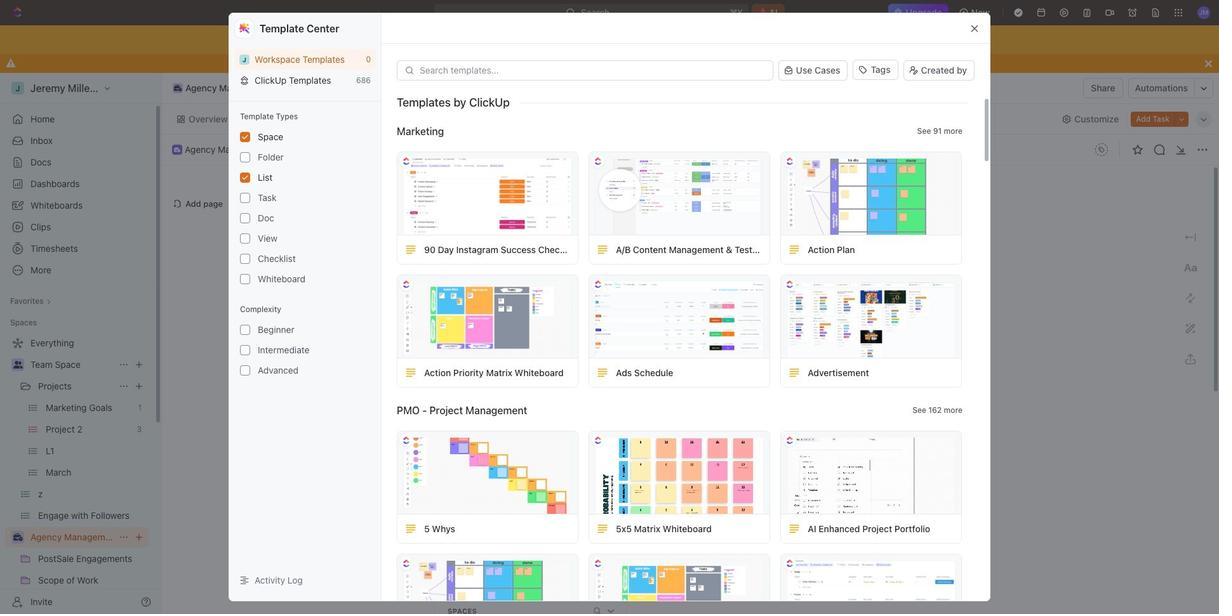 Task type: locate. For each thing, give the bounding box(es) containing it.
business time image
[[174, 85, 182, 91]]

business time image
[[174, 147, 180, 152], [13, 534, 23, 542]]

list template element
[[405, 244, 417, 256], [597, 244, 608, 256], [789, 244, 800, 256], [405, 367, 417, 379], [597, 367, 608, 379], [789, 367, 800, 379], [405, 524, 417, 535], [597, 524, 608, 535], [789, 524, 800, 535]]

tree inside sidebar navigation
[[5, 333, 149, 615]]

list template image
[[789, 244, 800, 256], [405, 367, 417, 379], [597, 367, 608, 379], [405, 524, 417, 535]]

tree
[[5, 333, 149, 615]]

None checkbox
[[240, 173, 250, 183], [240, 234, 250, 244], [240, 325, 250, 335], [240, 173, 250, 183], [240, 234, 250, 244], [240, 325, 250, 335]]

business time image inside sidebar navigation
[[13, 534, 23, 542]]

None checkbox
[[240, 132, 250, 142], [240, 152, 250, 163], [240, 193, 250, 203], [240, 213, 250, 224], [240, 254, 250, 264], [240, 274, 250, 285], [240, 346, 250, 356], [240, 366, 250, 376], [240, 132, 250, 142], [240, 152, 250, 163], [240, 193, 250, 203], [240, 213, 250, 224], [240, 254, 250, 264], [240, 274, 250, 285], [240, 346, 250, 356], [240, 366, 250, 376]]

list template image
[[405, 244, 417, 256], [597, 244, 608, 256], [789, 367, 800, 379], [597, 524, 608, 535], [789, 524, 800, 535]]

0 horizontal spatial business time image
[[13, 534, 23, 542]]

1 vertical spatial business time image
[[13, 534, 23, 542]]

0 vertical spatial business time image
[[174, 147, 180, 152]]



Task type: describe. For each thing, give the bounding box(es) containing it.
Search templates... text field
[[420, 65, 766, 76]]

sidebar navigation
[[0, 73, 162, 615]]

jeremy miller's workspace, , element
[[239, 54, 250, 64]]

1 horizontal spatial business time image
[[174, 147, 180, 152]]

user group image
[[13, 361, 23, 369]]



Task type: vqa. For each thing, say whether or not it's contained in the screenshot.
the bottom business time icon
yes



